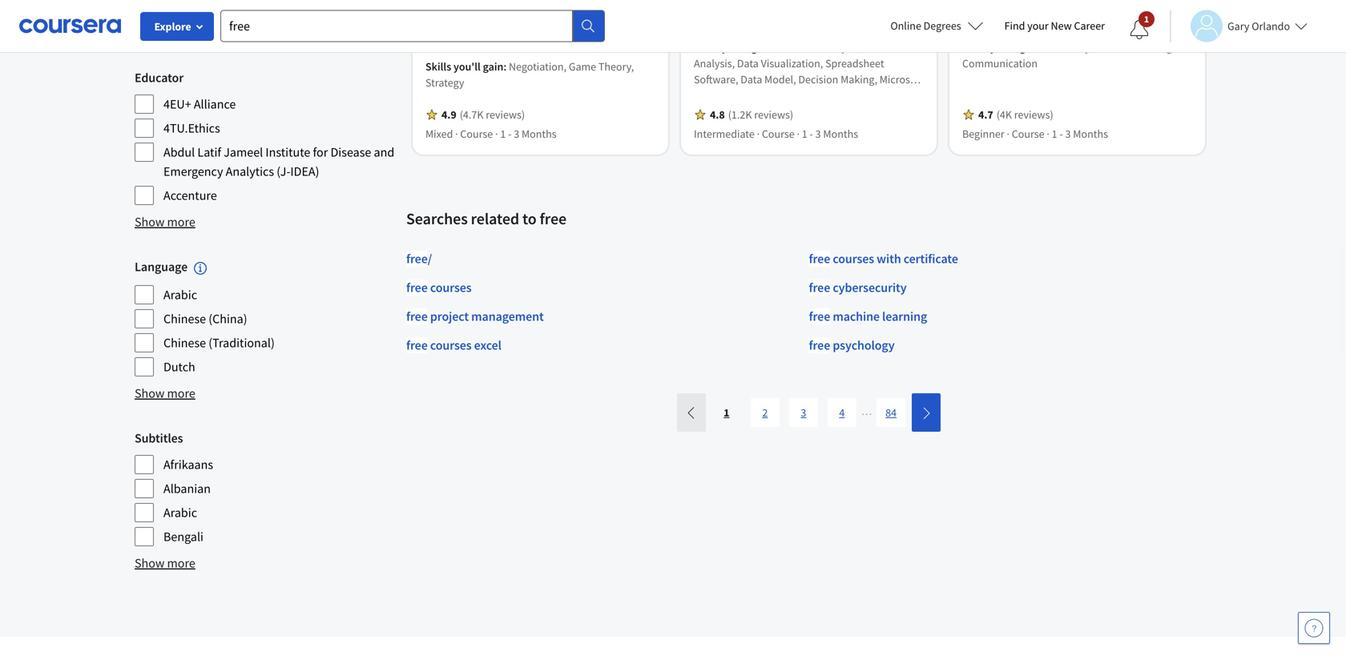Task type: vqa. For each thing, say whether or not it's contained in the screenshot.
Disease
yes



Task type: locate. For each thing, give the bounding box(es) containing it.
1 more from the top
[[167, 214, 195, 230]]

and down strategic
[[621, 9, 642, 25]]

free down free /
[[406, 279, 428, 296]]

playbook
[[426, 9, 477, 25]]

(4k
[[997, 107, 1012, 122]]

abdul latif jameel institute for disease and emergency analytics (j-idea)
[[163, 144, 394, 180]]

free courses excel
[[406, 337, 502, 353]]

free for free cybersecurity
[[809, 279, 830, 296]]

2 · from the left
[[495, 126, 498, 141]]

0 horizontal spatial analysis,
[[694, 56, 735, 70]]

2 horizontal spatial you'll
[[991, 40, 1018, 54]]

course for creative thinking: techniques and tools for success
[[1012, 126, 1045, 141]]

1 show more from the top
[[135, 214, 195, 230]]

free for free machine
[[809, 308, 830, 324]]

1 arabic from the top
[[163, 287, 197, 303]]

0 horizontal spatial you'll
[[454, 59, 481, 74]]

free up free cybersecurity
[[809, 251, 830, 267]]

skills you'll gain : up communication
[[962, 40, 1046, 54]]

0 vertical spatial and
[[1128, 0, 1149, 5]]

analysis, up software, in the right of the page
[[694, 56, 735, 70]]

show down dutch
[[135, 385, 165, 401]]

0 horizontal spatial months
[[522, 126, 557, 141]]

arabic
[[163, 287, 197, 303], [163, 505, 197, 521]]

to up becoming in the top of the page
[[497, 0, 508, 5]]

a down negotiation:
[[554, 9, 560, 25]]

3 down "creativity, problem solving, communication" at the top
[[1065, 126, 1071, 141]]

page navigation navigation
[[675, 393, 943, 432]]

online
[[891, 18, 921, 33]]

free down 'free machine'
[[809, 337, 830, 353]]

earn a university-issued career credential in a flexible, interactive format.
[[163, 5, 375, 35]]

1 horizontal spatial months
[[823, 126, 858, 141]]

1 vertical spatial show more button
[[135, 384, 195, 403]]

2 chinese from the top
[[163, 335, 206, 351]]

coursera image
[[19, 13, 121, 39]]

4.8 (1.2k reviews)
[[710, 107, 793, 122]]

skills for creative thinking: techniques and tools for success
[[962, 40, 988, 54]]

2 reviews) from the left
[[754, 107, 793, 122]]

- right beginner
[[1060, 126, 1063, 141]]

1 down 4.9 (4.7k reviews)
[[500, 126, 506, 141]]

show for accenture
[[135, 214, 165, 230]]

1 horizontal spatial skills
[[694, 40, 720, 54]]

free left project
[[406, 308, 428, 324]]

reviews) for for
[[1014, 107, 1054, 122]]

3 link
[[789, 398, 818, 427]]

interactive
[[203, 21, 252, 35]]

to inside introduction to negotiation: a strategic playbook for becoming a principled and persuasive negotiator
[[497, 0, 508, 5]]

1 horizontal spatial reviews)
[[754, 107, 793, 122]]

2 horizontal spatial skills
[[962, 40, 988, 54]]

0 horizontal spatial for
[[313, 144, 328, 160]]

more down accenture
[[167, 214, 195, 230]]

1 vertical spatial to
[[522, 209, 537, 229]]

2 horizontal spatial for
[[962, 9, 978, 25]]

dutch
[[163, 359, 195, 375]]

skills up strategy
[[426, 59, 451, 74]]

analytics
[[226, 163, 274, 180]]

2 more from the top
[[167, 385, 195, 401]]

None search field
[[220, 10, 605, 42]]

3 months from the left
[[1073, 126, 1108, 141]]

strategy
[[426, 75, 464, 90]]

show more button
[[135, 212, 195, 232], [135, 384, 195, 403], [135, 554, 195, 573]]

negotiation,
[[509, 59, 567, 74]]

: left business
[[772, 40, 775, 54]]

1 vertical spatial more
[[167, 385, 195, 401]]

afrikaans
[[163, 457, 213, 473]]

1 - from the left
[[508, 126, 512, 141]]

free left machine
[[809, 308, 830, 324]]

months for playbook
[[522, 126, 557, 141]]

2 horizontal spatial months
[[1073, 126, 1108, 141]]

free for free project management
[[406, 308, 428, 324]]

0 vertical spatial show more button
[[135, 212, 195, 232]]

more down dutch
[[167, 385, 195, 401]]

institute
[[266, 144, 310, 160]]

gary
[[1228, 19, 1250, 33]]

gain down negotiator on the left
[[483, 59, 504, 74]]

negotiator
[[487, 28, 544, 44]]

your
[[1028, 18, 1049, 33]]

3 show more button from the top
[[135, 554, 195, 573]]

3 - from the left
[[1060, 126, 1063, 141]]

0 vertical spatial to
[[497, 0, 508, 5]]

find your new career
[[1005, 18, 1105, 33]]

explore button
[[140, 12, 214, 41]]

skills
[[694, 40, 720, 54], [962, 40, 988, 54], [426, 59, 451, 74]]

· down 4.9 (4.7k reviews)
[[495, 126, 498, 141]]

2 horizontal spatial a
[[554, 9, 560, 25]]

you'll up communication
[[991, 40, 1018, 54]]

course down (4.7k
[[460, 126, 493, 141]]

- down statistical
[[810, 126, 813, 141]]

free project management
[[406, 308, 544, 324]]

new
[[1051, 18, 1072, 33]]

1 horizontal spatial to
[[522, 209, 537, 229]]

2 horizontal spatial -
[[1060, 126, 1063, 141]]

1 down statistical
[[802, 126, 808, 141]]

1 vertical spatial analysis,
[[694, 56, 735, 70]]

1 · from the left
[[455, 126, 458, 141]]

free right the related
[[540, 209, 567, 229]]

: down negotiator on the left
[[504, 59, 507, 74]]

process
[[723, 88, 759, 102]]

free for free courses
[[406, 279, 428, 296]]

a inside introduction to negotiation: a strategic playbook for becoming a principled and persuasive negotiator
[[554, 9, 560, 25]]

0 horizontal spatial skills
[[426, 59, 451, 74]]

arabic inside the language group
[[163, 287, 197, 303]]

beginner · course · 1 - 3 months
[[962, 126, 1108, 141]]

reviews) up mixed · course · 1 - 3 months
[[486, 107, 525, 122]]

1 horizontal spatial course
[[762, 126, 795, 141]]

1 months from the left
[[522, 126, 557, 141]]

chinese (china)
[[163, 311, 247, 327]]

a right in
[[370, 5, 375, 19]]

analysis, down model,
[[761, 88, 802, 102]]

more down bengali
[[167, 555, 195, 571]]

3 reviews) from the left
[[1014, 107, 1054, 122]]

0 horizontal spatial and
[[374, 144, 394, 160]]

skills you'll gain : up strategy
[[426, 59, 509, 74]]

course for introduction to negotiation: a strategic playbook for becoming a principled and persuasive negotiator
[[460, 126, 493, 141]]

· right mixed
[[455, 126, 458, 141]]

2 show from the top
[[135, 385, 165, 401]]

0 horizontal spatial gain
[[483, 59, 504, 74]]

2 vertical spatial show
[[135, 555, 165, 571]]

excel
[[474, 337, 502, 353]]

0 horizontal spatial course
[[460, 126, 493, 141]]

0 horizontal spatial -
[[508, 126, 512, 141]]

0 vertical spatial more
[[167, 214, 195, 230]]

:
[[772, 40, 775, 54], [1040, 40, 1044, 54], [504, 59, 507, 74]]

you'll up software, in the right of the page
[[722, 40, 749, 54]]

2 arabic from the top
[[163, 505, 197, 521]]

2 horizontal spatial gain
[[1020, 40, 1040, 54]]

show more down accenture
[[135, 214, 195, 230]]

find your new career link
[[997, 16, 1113, 36]]

and inside introduction to negotiation: a strategic playbook for becoming a principled and persuasive negotiator
[[621, 9, 642, 25]]

4 link
[[828, 398, 857, 427]]

mixed · course · 1 - 3 months
[[426, 126, 557, 141]]

4eu+ alliance
[[163, 96, 236, 112]]

show more down bengali
[[135, 555, 195, 571]]

1 horizontal spatial for
[[479, 9, 495, 25]]

1 show more button from the top
[[135, 212, 195, 232]]

1 horizontal spatial and
[[621, 9, 642, 25]]

and up 'show notifications' icon
[[1128, 0, 1149, 5]]

1 vertical spatial courses
[[430, 279, 472, 296]]

show more button down dutch
[[135, 384, 195, 403]]

(4.7k
[[460, 107, 484, 122]]

2 horizontal spatial course
[[1012, 126, 1045, 141]]

0 vertical spatial chinese
[[163, 311, 206, 327]]

you'll for introduction to negotiation: a strategic playbook for becoming a principled and persuasive negotiator
[[454, 59, 481, 74]]

reviews) up beginner · course · 1 - 3 months
[[1014, 107, 1054, 122]]

1 vertical spatial show
[[135, 385, 165, 401]]

0 horizontal spatial skills you'll gain :
[[426, 59, 509, 74]]

course down 4.8 (1.2k reviews)
[[762, 126, 795, 141]]

4.7
[[978, 107, 993, 122]]

microsoft
[[880, 72, 923, 86]]

machine
[[833, 308, 880, 324]]

1 vertical spatial arabic
[[163, 505, 197, 521]]

3 show from the top
[[135, 555, 165, 571]]

1 course from the left
[[460, 126, 493, 141]]

3 show more from the top
[[135, 555, 195, 571]]

3 · from the left
[[757, 126, 760, 141]]

3 course from the left
[[1012, 126, 1045, 141]]

language
[[135, 259, 188, 275]]

courses up free cybersecurity
[[833, 251, 874, 267]]

· down 4.8 (1.2k reviews)
[[757, 126, 760, 141]]

1 vertical spatial show more
[[135, 385, 195, 401]]

chinese up dutch
[[163, 335, 206, 351]]

skills up software, in the right of the page
[[694, 40, 720, 54]]

principled
[[563, 9, 619, 25]]

arabic down information about this filter group icon
[[163, 287, 197, 303]]

chinese
[[163, 311, 206, 327], [163, 335, 206, 351]]

courses up project
[[430, 279, 472, 296]]

0 vertical spatial courses
[[833, 251, 874, 267]]

2 vertical spatial and
[[374, 144, 394, 160]]

for down introduction
[[479, 9, 495, 25]]

2 vertical spatial analysis,
[[761, 88, 802, 102]]

chinese up chinese (traditional)
[[163, 311, 206, 327]]

0 vertical spatial analysis,
[[821, 40, 862, 54]]

creative
[[962, 0, 1007, 5]]

free down the free courses
[[406, 337, 428, 353]]

gain down your
[[1020, 40, 1040, 54]]

2
[[762, 405, 768, 420]]

arabic inside subtitles group
[[163, 505, 197, 521]]

1 for business analysis, data analysis, data visualization, spreadsheet software, data model, decision making, microsoft excel, process analysis, statistical visualization
[[802, 126, 808, 141]]

for inside introduction to negotiation: a strategic playbook for becoming a principled and persuasive negotiator
[[479, 9, 495, 25]]

1 chinese from the top
[[163, 311, 206, 327]]

you'll up strategy
[[454, 59, 481, 74]]

gain up the visualization, at the top of page
[[751, 40, 772, 54]]

courses down project
[[430, 337, 472, 353]]

3 for (4.7k reviews)
[[514, 126, 519, 141]]

show down bengali
[[135, 555, 165, 571]]

to
[[497, 0, 508, 5], [522, 209, 537, 229]]

arabic up bengali
[[163, 505, 197, 521]]

free up 'free machine'
[[809, 279, 830, 296]]

· down 4.7 (4k reviews)
[[1047, 126, 1050, 141]]

3 down 4.9 (4.7k reviews)
[[514, 126, 519, 141]]

1 down 4.7 (4k reviews)
[[1052, 126, 1057, 141]]

show more button down accenture
[[135, 212, 195, 232]]

0 horizontal spatial to
[[497, 0, 508, 5]]

a right earn at the top of page
[[187, 5, 193, 19]]

1 up solving,
[[1144, 13, 1149, 25]]

show up language
[[135, 214, 165, 230]]

you'll for creative thinking: techniques and tools for success
[[991, 40, 1018, 54]]

3 down statistical
[[816, 126, 821, 141]]

2 horizontal spatial reviews)
[[1014, 107, 1054, 122]]

degrees
[[924, 18, 961, 33]]

for up idea)
[[313, 144, 328, 160]]

0 vertical spatial arabic
[[163, 287, 197, 303]]

0 horizontal spatial :
[[504, 59, 507, 74]]

searches related to free
[[406, 209, 567, 229]]

for
[[479, 9, 495, 25], [962, 9, 978, 25], [313, 144, 328, 160]]

information about this filter group image
[[194, 262, 207, 275]]

1 vertical spatial and
[[621, 9, 642, 25]]

2 vertical spatial courses
[[430, 337, 472, 353]]

more
[[167, 214, 195, 230], [167, 385, 195, 401], [167, 555, 195, 571]]

free courses with certificate
[[809, 251, 958, 267]]

more for dutch
[[167, 385, 195, 401]]

to right the related
[[522, 209, 537, 229]]

explore
[[154, 19, 191, 34]]

0 horizontal spatial reviews)
[[486, 107, 525, 122]]

course
[[460, 126, 493, 141], [762, 126, 795, 141], [1012, 126, 1045, 141]]

- down 4.9 (4.7k reviews)
[[508, 126, 512, 141]]

gain for creative thinking: techniques and tools for success
[[1020, 40, 1040, 54]]

2 vertical spatial show more button
[[135, 554, 195, 573]]

…
[[861, 404, 872, 418]]

2 horizontal spatial skills you'll gain :
[[962, 40, 1046, 54]]

for down creative
[[962, 9, 978, 25]]

0 horizontal spatial a
[[187, 5, 193, 19]]

· down (4k
[[1007, 126, 1010, 141]]

1 vertical spatial chinese
[[163, 335, 206, 351]]

2 horizontal spatial :
[[1040, 40, 1044, 54]]

free up the free courses
[[406, 251, 428, 267]]

6 · from the left
[[1047, 126, 1050, 141]]

and right disease
[[374, 144, 394, 160]]

2 vertical spatial show more
[[135, 555, 195, 571]]

: down your
[[1040, 40, 1044, 54]]

find
[[1005, 18, 1025, 33]]

1 horizontal spatial -
[[810, 126, 813, 141]]

show more button down bengali
[[135, 554, 195, 573]]

creativity, problem solving, communication
[[962, 40, 1175, 70]]

3 for (4k reviews)
[[1065, 126, 1071, 141]]

: for creative thinking: techniques and tools for success
[[1040, 40, 1044, 54]]

1 reviews) from the left
[[486, 107, 525, 122]]

· down decision
[[797, 126, 800, 141]]

2 horizontal spatial and
[[1128, 0, 1149, 5]]

course down 4.7 (4k reviews)
[[1012, 126, 1045, 141]]

months for for
[[1073, 126, 1108, 141]]

2 show more button from the top
[[135, 384, 195, 403]]

2 show more from the top
[[135, 385, 195, 401]]

2 course from the left
[[762, 126, 795, 141]]

What do you want to learn? text field
[[220, 10, 573, 42]]

show more down dutch
[[135, 385, 195, 401]]

2 months from the left
[[823, 126, 858, 141]]

reviews) up intermediate · course · 1 - 3 months at the top right
[[754, 107, 793, 122]]

visualization,
[[761, 56, 823, 70]]

1 show from the top
[[135, 214, 165, 230]]

free for free psychology
[[809, 337, 830, 353]]

analysis,
[[821, 40, 862, 54], [694, 56, 735, 70], [761, 88, 802, 102]]

decision
[[798, 72, 838, 86]]

0 vertical spatial show
[[135, 214, 165, 230]]

analysis, up spreadsheet on the right top of the page
[[821, 40, 862, 54]]

0 vertical spatial show more
[[135, 214, 195, 230]]

skills you'll gain : up software, in the right of the page
[[694, 40, 777, 54]]

months
[[522, 126, 557, 141], [823, 126, 858, 141], [1073, 126, 1108, 141]]

2 vertical spatial more
[[167, 555, 195, 571]]

communication
[[962, 56, 1038, 70]]

3 right 2 link
[[801, 405, 806, 420]]

skills up communication
[[962, 40, 988, 54]]

3
[[514, 126, 519, 141], [816, 126, 821, 141], [1065, 126, 1071, 141], [801, 405, 806, 420]]

reviews) for playbook
[[486, 107, 525, 122]]

and inside creative thinking: techniques and tools for success
[[1128, 0, 1149, 5]]

3 more from the top
[[167, 555, 195, 571]]

gain
[[751, 40, 772, 54], [1020, 40, 1040, 54], [483, 59, 504, 74]]



Task type: describe. For each thing, give the bounding box(es) containing it.
free courses
[[406, 279, 472, 296]]

career
[[1074, 18, 1105, 33]]

model,
[[765, 72, 796, 86]]

1 horizontal spatial analysis,
[[761, 88, 802, 102]]

skills for introduction to negotiation: a strategic playbook for becoming a principled and persuasive negotiator
[[426, 59, 451, 74]]

4.9 (4.7k reviews)
[[442, 107, 525, 122]]

flexible,
[[163, 21, 200, 35]]

previous page image
[[685, 406, 698, 419]]

2 link
[[751, 398, 780, 427]]

subtitles group
[[135, 429, 397, 547]]

alliance
[[194, 96, 236, 112]]

show more for bengali
[[135, 555, 195, 571]]

idea)
[[290, 163, 319, 180]]

free for free courses with certificate
[[809, 251, 830, 267]]

show more button for accenture
[[135, 212, 195, 232]]

chinese for chinese (china)
[[163, 311, 206, 327]]

chinese (traditional)
[[163, 335, 275, 351]]

introduction
[[426, 0, 494, 5]]

emergency
[[163, 163, 223, 180]]

creative thinking: techniques and tools for success link
[[962, 0, 1192, 26]]

next page image
[[920, 407, 933, 420]]

a
[[580, 0, 587, 5]]

bengali
[[163, 529, 204, 545]]

problem
[[1095, 40, 1135, 54]]

mixed
[[426, 126, 453, 141]]

albanian
[[163, 481, 211, 497]]

more for accenture
[[167, 214, 195, 230]]

gary orlando
[[1228, 19, 1290, 33]]

show more for dutch
[[135, 385, 195, 401]]

1 horizontal spatial a
[[370, 5, 375, 19]]

- for playbook
[[508, 126, 512, 141]]

and inside abdul latif jameel institute for disease and emergency analytics (j-idea)
[[374, 144, 394, 160]]

tools
[[1151, 0, 1180, 5]]

gain for introduction to negotiation: a strategic playbook for becoming a principled and persuasive negotiator
[[483, 59, 504, 74]]

show more button for dutch
[[135, 384, 195, 403]]

project
[[430, 308, 469, 324]]

1 horizontal spatial skills you'll gain :
[[694, 40, 777, 54]]

for inside abdul latif jameel institute for disease and emergency analytics (j-idea)
[[313, 144, 328, 160]]

show for dutch
[[135, 385, 165, 401]]

searches
[[406, 209, 468, 229]]

show more for accenture
[[135, 214, 195, 230]]

2 vertical spatial data
[[741, 72, 762, 86]]

success
[[980, 9, 1023, 25]]

visualization
[[852, 88, 912, 102]]

5 · from the left
[[1007, 126, 1010, 141]]

free cybersecurity
[[809, 279, 907, 296]]

skills you'll gain : for introduction to negotiation: a strategic playbook for becoming a principled and persuasive negotiator
[[426, 59, 509, 74]]

educator group
[[135, 68, 397, 206]]

/
[[428, 251, 432, 267]]

courses for excel
[[430, 337, 472, 353]]

techniques
[[1064, 0, 1126, 5]]

1 horizontal spatial gain
[[751, 40, 772, 54]]

jameel
[[224, 144, 263, 160]]

abdul
[[163, 144, 195, 160]]

free for free courses excel
[[406, 337, 428, 353]]

issued
[[245, 5, 275, 19]]

spreadsheet
[[825, 56, 884, 70]]

(traditional)
[[209, 335, 275, 351]]

free for free /
[[406, 251, 428, 267]]

chinese for chinese (traditional)
[[163, 335, 206, 351]]

1 horizontal spatial :
[[772, 40, 775, 54]]

format.
[[254, 21, 289, 35]]

excel,
[[694, 88, 720, 102]]

university-
[[195, 5, 245, 19]]

1 inside 1 button
[[1144, 13, 1149, 25]]

courses for with
[[833, 251, 874, 267]]

skills you'll gain : for creative thinking: techniques and tools for success
[[962, 40, 1046, 54]]

certificate
[[904, 251, 958, 267]]

business
[[777, 40, 819, 54]]

management
[[471, 308, 544, 324]]

(china)
[[209, 311, 247, 327]]

in
[[359, 5, 367, 19]]

2 horizontal spatial analysis,
[[821, 40, 862, 54]]

theory,
[[599, 59, 634, 74]]

1 vertical spatial data
[[737, 56, 759, 70]]

more for bengali
[[167, 555, 195, 571]]

free machine
[[809, 308, 880, 324]]

cybersecurity
[[833, 279, 907, 296]]

statistical
[[804, 88, 850, 102]]

- for for
[[1060, 126, 1063, 141]]

1 for creativity, problem solving, communication
[[1052, 126, 1057, 141]]

educator
[[135, 70, 184, 86]]

orlando
[[1252, 19, 1290, 33]]

intermediate
[[694, 126, 755, 141]]

subtitles
[[135, 430, 183, 446]]

3 for (1.2k reviews)
[[816, 126, 821, 141]]

game
[[569, 59, 596, 74]]

credential
[[309, 5, 356, 19]]

4.9
[[442, 107, 457, 122]]

: for introduction to negotiation: a strategic playbook for becoming a principled and persuasive negotiator
[[504, 59, 507, 74]]

language group
[[135, 257, 397, 377]]

84 link
[[877, 398, 906, 427]]

1 for negotiation, game theory, strategy
[[500, 126, 506, 141]]

4eu+
[[163, 96, 191, 112]]

help center image
[[1305, 619, 1324, 638]]

online degrees button
[[878, 8, 997, 43]]

4 · from the left
[[797, 126, 800, 141]]

making,
[[841, 72, 877, 86]]

(1.2k
[[728, 107, 752, 122]]

learning
[[882, 308, 927, 324]]

show for bengali
[[135, 555, 165, 571]]

introduction to negotiation: a strategic playbook for becoming a principled and persuasive negotiator
[[426, 0, 642, 44]]

disease
[[331, 144, 371, 160]]

4
[[839, 405, 845, 420]]

4.8
[[710, 107, 725, 122]]

online degrees
[[891, 18, 961, 33]]

gary orlando button
[[1170, 10, 1308, 42]]

free /
[[406, 251, 432, 267]]

for inside creative thinking: techniques and tools for success
[[962, 9, 978, 25]]

career
[[277, 5, 307, 19]]

free psychology
[[809, 337, 895, 353]]

software,
[[694, 72, 738, 86]]

psychology
[[833, 337, 895, 353]]

related
[[471, 209, 519, 229]]

2 - from the left
[[810, 126, 813, 141]]

0 vertical spatial data
[[864, 40, 886, 54]]

4tu.ethics
[[163, 120, 220, 136]]

1 button
[[1117, 10, 1162, 49]]

business analysis, data analysis, data visualization, spreadsheet software, data model, decision making, microsoft excel, process analysis, statistical visualization
[[694, 40, 923, 102]]

3 inside 3 link
[[801, 405, 806, 420]]

show more button for bengali
[[135, 554, 195, 573]]

show notifications image
[[1130, 20, 1149, 39]]

1 horizontal spatial you'll
[[722, 40, 749, 54]]

thinking:
[[1010, 0, 1061, 5]]

negotiation, game theory, strategy
[[426, 59, 634, 90]]

introduction to negotiation: a strategic playbook for becoming a principled and persuasive negotiator link
[[426, 0, 656, 45]]

(j-
[[277, 163, 290, 180]]

becoming
[[497, 9, 551, 25]]



